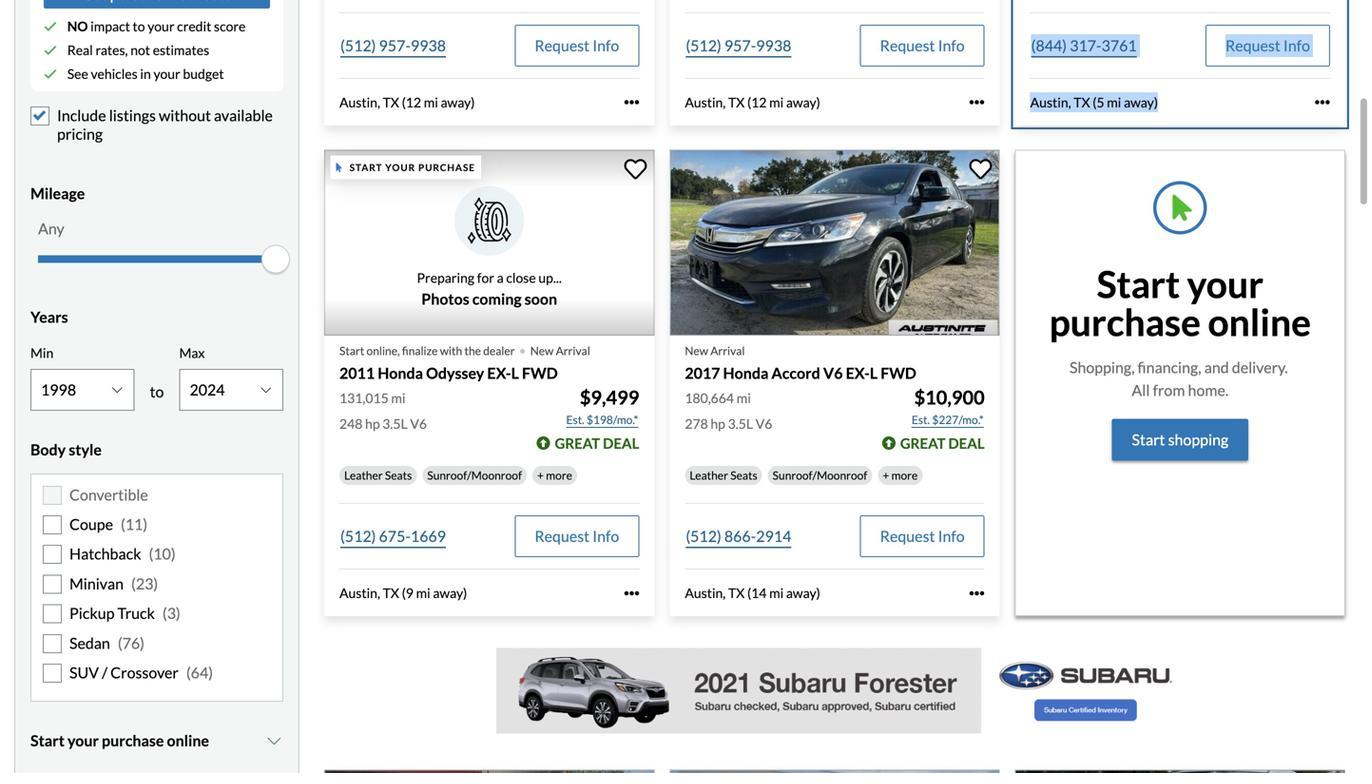 Task type: locate. For each thing, give the bounding box(es) containing it.
est. for ·
[[566, 413, 585, 427]]

great deal for ·
[[555, 435, 639, 452]]

1 horizontal spatial v6
[[756, 416, 773, 432]]

1 ellipsis h image from the top
[[970, 95, 985, 110]]

(76)
[[118, 634, 145, 652]]

957- for 1st (512) 957-9938 button from left
[[379, 36, 411, 55]]

1 (512) 957-9938 button from the left
[[340, 25, 447, 66]]

2 fwd from the left
[[881, 364, 917, 382]]

request
[[535, 36, 590, 55], [880, 36, 935, 55], [1226, 36, 1281, 55], [535, 527, 590, 545], [880, 527, 935, 545]]

leather
[[344, 468, 383, 482], [690, 468, 728, 482]]

0 horizontal spatial + more
[[537, 468, 573, 482]]

2015 honda civic hybrid fwd with navigation sedan front-wheel drive continuously variable transmission image
[[324, 770, 655, 773]]

1 deal from the left
[[603, 435, 639, 452]]

1 horizontal spatial leather
[[690, 468, 728, 482]]

/
[[102, 663, 108, 682]]

2 ellipsis h image from the top
[[970, 586, 985, 601]]

start your purchase online inside dropdown button
[[30, 731, 209, 750]]

1 fwd from the left
[[522, 364, 558, 382]]

1 horizontal spatial est.
[[912, 413, 930, 427]]

0 horizontal spatial more
[[546, 468, 573, 482]]

to up real rates, not estimates
[[133, 18, 145, 34]]

1 horizontal spatial (512) 957-9938
[[686, 36, 792, 55]]

1 vertical spatial start your purchase online
[[30, 731, 209, 750]]

2 horizontal spatial v6
[[824, 364, 843, 382]]

deal down $227/mo.*
[[949, 435, 985, 452]]

2 l from the left
[[870, 364, 878, 382]]

request info button for (844) 317-3761 button
[[1206, 25, 1331, 66]]

1 horizontal spatial start your purchase online
[[1050, 262, 1312, 345]]

0 horizontal spatial leather seats
[[344, 468, 412, 482]]

2 seats from the left
[[731, 468, 758, 482]]

l inside start online, finalize with the dealer · new arrival 2011 honda odyssey ex-l fwd
[[511, 364, 519, 382]]

1 horizontal spatial new
[[685, 344, 708, 357]]

$9,499 est. $198/mo.*
[[566, 386, 639, 427]]

1 horizontal spatial ex-
[[846, 364, 870, 382]]

leather seats for ex-
[[690, 468, 758, 482]]

3.5l down 131,015
[[383, 416, 408, 432]]

0 horizontal spatial honda
[[378, 364, 423, 382]]

2 leather seats from the left
[[690, 468, 758, 482]]

great down est. $198/mo.* button
[[555, 435, 600, 452]]

request info button for (512) 866-2914 "button" at the right of page
[[860, 516, 985, 557]]

ex- inside new arrival 2017 honda accord v6 ex-l fwd
[[846, 364, 870, 382]]

arrival inside start online, finalize with the dealer · new arrival 2011 honda odyssey ex-l fwd
[[556, 344, 590, 357]]

body style button
[[30, 426, 283, 473]]

l right accord
[[870, 364, 878, 382]]

0 horizontal spatial ex-
[[487, 364, 511, 382]]

0 horizontal spatial 957-
[[379, 36, 411, 55]]

v6 inside new arrival 2017 honda accord v6 ex-l fwd
[[824, 364, 843, 382]]

1 est. from the left
[[566, 413, 585, 427]]

l down dealer
[[511, 364, 519, 382]]

1 more from the left
[[546, 468, 573, 482]]

more down est. $227/mo.* button
[[892, 468, 918, 482]]

arrival
[[556, 344, 590, 357], [711, 344, 745, 357]]

1 great deal from the left
[[555, 435, 639, 452]]

1 horizontal spatial 3.5l
[[728, 416, 753, 432]]

deal down $198/mo.*
[[603, 435, 639, 452]]

honda down online,
[[378, 364, 423, 382]]

away)
[[441, 94, 475, 110], [786, 94, 821, 110], [1124, 94, 1158, 110], [433, 585, 467, 601], [786, 585, 821, 601]]

max
[[179, 345, 205, 361]]

$198/mo.*
[[587, 413, 639, 427]]

austin, tx (12 mi away)
[[340, 94, 475, 110], [685, 94, 821, 110]]

1 horizontal spatial purchase
[[418, 162, 476, 173]]

2 more from the left
[[892, 468, 918, 482]]

0 horizontal spatial l
[[511, 364, 519, 382]]

shopping
[[1169, 431, 1229, 449]]

1 horizontal spatial 9938
[[756, 36, 792, 55]]

to up body style dropdown button
[[150, 382, 164, 401]]

2 great from the left
[[901, 435, 946, 452]]

0 horizontal spatial est.
[[566, 413, 585, 427]]

1 horizontal spatial arrival
[[711, 344, 745, 357]]

purchase inside dropdown button
[[102, 731, 164, 750]]

seats
[[385, 468, 412, 482], [731, 468, 758, 482]]

1 horizontal spatial deal
[[949, 435, 985, 452]]

arrival right ·
[[556, 344, 590, 357]]

start
[[350, 162, 383, 173], [1097, 262, 1180, 306], [340, 344, 364, 357], [1132, 431, 1166, 449], [30, 731, 65, 750]]

est. down $10,900
[[912, 413, 930, 427]]

great deal
[[555, 435, 639, 452], [901, 435, 985, 452]]

great down est. $227/mo.* button
[[901, 435, 946, 452]]

more down est. $198/mo.* button
[[546, 468, 573, 482]]

v6 down odyssey
[[410, 416, 427, 432]]

request for 2nd (512) 957-9938 button from the left
[[880, 36, 935, 55]]

start your purchase online up the financing,
[[1050, 262, 1312, 345]]

seats for ·
[[385, 468, 412, 482]]

2 honda from the left
[[723, 364, 769, 382]]

ellipsis h image for (512) 957-9938
[[624, 95, 639, 110]]

2 horizontal spatial purchase
[[1050, 300, 1201, 345]]

1 horizontal spatial seats
[[731, 468, 758, 482]]

1 horizontal spatial honda
[[723, 364, 769, 382]]

hp inside the 180,664 mi 278 hp 3.5l v6
[[711, 416, 726, 432]]

0 horizontal spatial seats
[[385, 468, 412, 482]]

0 vertical spatial check image
[[44, 44, 57, 57]]

est. inside $10,900 est. $227/mo.*
[[912, 413, 930, 427]]

available
[[214, 106, 273, 125]]

0 horizontal spatial new
[[530, 344, 554, 357]]

0 vertical spatial online
[[1208, 300, 1312, 345]]

leather seats down 278
[[690, 468, 758, 482]]

hp for ex-
[[711, 416, 726, 432]]

0 horizontal spatial deal
[[603, 435, 639, 452]]

info for (844) 317-3761 button
[[1284, 36, 1311, 55]]

0 horizontal spatial purchase
[[102, 731, 164, 750]]

2 hp from the left
[[711, 416, 726, 432]]

new up the 2017
[[685, 344, 708, 357]]

request info for (512) 866-2914 "button" at the right of page
[[880, 527, 965, 545]]

real
[[67, 42, 93, 58]]

1 vertical spatial check image
[[44, 67, 57, 81]]

957-
[[379, 36, 411, 55], [725, 36, 756, 55]]

off white 2014 honda odyssey touring fwd minivan front-wheel drive 6-speed automatic image
[[1015, 770, 1346, 773]]

great deal down est. $198/mo.* button
[[555, 435, 639, 452]]

0 horizontal spatial to
[[133, 18, 145, 34]]

1 vertical spatial online
[[167, 731, 209, 750]]

check image down check icon
[[44, 44, 57, 57]]

1 great from the left
[[555, 435, 600, 452]]

+ more
[[537, 468, 573, 482], [883, 468, 918, 482]]

request info
[[535, 36, 619, 55], [880, 36, 965, 55], [1226, 36, 1311, 55], [535, 527, 619, 545], [880, 527, 965, 545]]

leather seats
[[344, 468, 412, 482], [690, 468, 758, 482]]

check image
[[44, 44, 57, 57], [44, 67, 57, 81]]

request info button for (512) 675-1669 button
[[515, 516, 639, 557]]

0 vertical spatial start your purchase online
[[1050, 262, 1312, 345]]

no impact to your credit score
[[67, 18, 246, 34]]

ellipsis h image
[[624, 95, 639, 110], [1315, 95, 1331, 110], [624, 586, 639, 601]]

hatchback (10)
[[69, 545, 176, 563]]

info
[[593, 36, 619, 55], [938, 36, 965, 55], [1284, 36, 1311, 55], [593, 527, 619, 545], [938, 527, 965, 545]]

(844)
[[1032, 36, 1067, 55]]

include
[[57, 106, 106, 125]]

years
[[30, 308, 68, 326]]

1 vertical spatial ellipsis h image
[[970, 586, 985, 601]]

estimates
[[153, 42, 209, 58]]

0 horizontal spatial arrival
[[556, 344, 590, 357]]

+
[[537, 468, 544, 482], [883, 468, 890, 482]]

2 new from the left
[[685, 344, 708, 357]]

sunroof/moonroof up 1669
[[427, 468, 522, 482]]

0 horizontal spatial (512) 957-9938
[[340, 36, 446, 55]]

basque red pearl ii 2016 honda cr-v se fwd suv / crossover front-wheel drive continuously variable transmission image
[[670, 770, 1000, 773]]

2 (512) 957-9938 from the left
[[686, 36, 792, 55]]

1 horizontal spatial austin, tx (12 mi away)
[[685, 94, 821, 110]]

v6 right accord
[[824, 364, 843, 382]]

austin,
[[340, 94, 380, 110], [685, 94, 726, 110], [1031, 94, 1072, 110], [340, 585, 380, 601], [685, 585, 726, 601]]

ex- down dealer
[[487, 364, 511, 382]]

(12
[[402, 94, 421, 110], [748, 94, 767, 110]]

(844) 317-3761
[[1032, 36, 1137, 55]]

est. inside $9,499 est. $198/mo.*
[[566, 413, 585, 427]]

seats up 675-
[[385, 468, 412, 482]]

131,015 mi 248 hp 3.5l v6
[[340, 390, 427, 432]]

0 horizontal spatial hp
[[365, 416, 380, 432]]

1 seats from the left
[[385, 468, 412, 482]]

mouse pointer image
[[336, 163, 342, 172]]

any
[[38, 219, 64, 238]]

v6 for ex-
[[756, 416, 773, 432]]

not
[[131, 42, 150, 58]]

in
[[140, 66, 151, 82]]

1 leather from the left
[[344, 468, 383, 482]]

1 (12 from the left
[[402, 94, 421, 110]]

1 hp from the left
[[365, 416, 380, 432]]

leather seats down 248
[[344, 468, 412, 482]]

2 arrival from the left
[[711, 344, 745, 357]]

1 horizontal spatial fwd
[[881, 364, 917, 382]]

to
[[133, 18, 145, 34], [150, 382, 164, 401]]

0 horizontal spatial v6
[[410, 416, 427, 432]]

1 horizontal spatial to
[[150, 382, 164, 401]]

1 arrival from the left
[[556, 344, 590, 357]]

1 leather seats from the left
[[344, 468, 412, 482]]

9938
[[411, 36, 446, 55], [756, 36, 792, 55]]

sunroof/moonroof for ex-
[[773, 468, 868, 482]]

2 sunroof/moonroof from the left
[[773, 468, 868, 482]]

1 horizontal spatial + more
[[883, 468, 918, 482]]

fwd inside new arrival 2017 honda accord v6 ex-l fwd
[[881, 364, 917, 382]]

est. left $198/mo.*
[[566, 413, 585, 427]]

2 vertical spatial purchase
[[102, 731, 164, 750]]

2 957- from the left
[[725, 36, 756, 55]]

sunroof/moonroof up 2914
[[773, 468, 868, 482]]

online up delivery.
[[1208, 300, 1312, 345]]

0 horizontal spatial 9938
[[411, 36, 446, 55]]

hp inside 131,015 mi 248 hp 3.5l v6
[[365, 416, 380, 432]]

1 ex- from the left
[[487, 364, 511, 382]]

0 horizontal spatial great deal
[[555, 435, 639, 452]]

honda up the 180,664 mi 278 hp 3.5l v6
[[723, 364, 769, 382]]

check image left the see
[[44, 67, 57, 81]]

0 horizontal spatial great
[[555, 435, 600, 452]]

866-
[[725, 527, 756, 545]]

v6 down accord
[[756, 416, 773, 432]]

3.5l inside 131,015 mi 248 hp 3.5l v6
[[383, 416, 408, 432]]

request for (512) 866-2914 "button" at the right of page
[[880, 527, 935, 545]]

online down (64)
[[167, 731, 209, 750]]

1 check image from the top
[[44, 44, 57, 57]]

1 horizontal spatial (512) 957-9938 button
[[685, 25, 793, 66]]

your down "suv"
[[67, 731, 99, 750]]

leather down 248
[[344, 468, 383, 482]]

no
[[67, 18, 88, 34]]

est. $227/mo.* button
[[911, 410, 985, 429]]

chevron down image
[[265, 733, 283, 748]]

0 horizontal spatial leather
[[344, 468, 383, 482]]

arrival up the 2017
[[711, 344, 745, 357]]

shopping,
[[1070, 358, 1135, 377]]

2 deal from the left
[[949, 435, 985, 452]]

+ more for ·
[[537, 468, 573, 482]]

style
[[69, 440, 102, 459]]

sunroof/moonroof
[[427, 468, 522, 482], [773, 468, 868, 482]]

ex-
[[487, 364, 511, 382], [846, 364, 870, 382]]

your right 'in'
[[154, 66, 180, 82]]

purchase
[[418, 162, 476, 173], [1050, 300, 1201, 345], [102, 731, 164, 750]]

1 horizontal spatial l
[[870, 364, 878, 382]]

1 vertical spatial purchase
[[1050, 300, 1201, 345]]

your
[[148, 18, 174, 34], [154, 66, 180, 82], [385, 162, 416, 173], [1188, 262, 1264, 306], [67, 731, 99, 750]]

1 + from the left
[[537, 468, 544, 482]]

(512) 957-9938 button
[[340, 25, 447, 66], [685, 25, 793, 66]]

request info button
[[515, 25, 639, 66], [860, 25, 985, 66], [1206, 25, 1331, 66], [515, 516, 639, 557], [860, 516, 985, 557]]

(23)
[[131, 574, 158, 593]]

0 horizontal spatial 3.5l
[[383, 416, 408, 432]]

finalize
[[402, 344, 438, 357]]

more for ex-
[[892, 468, 918, 482]]

2 ex- from the left
[[846, 364, 870, 382]]

0 horizontal spatial austin, tx (12 mi away)
[[340, 94, 475, 110]]

0 horizontal spatial +
[[537, 468, 544, 482]]

new
[[530, 344, 554, 357], [685, 344, 708, 357]]

+ more down est. $198/mo.* button
[[537, 468, 573, 482]]

1 sunroof/moonroof from the left
[[427, 468, 522, 482]]

1 horizontal spatial 957-
[[725, 36, 756, 55]]

1 vertical spatial to
[[150, 382, 164, 401]]

leather down 278
[[690, 468, 728, 482]]

great for ex-
[[901, 435, 946, 452]]

1 horizontal spatial great deal
[[901, 435, 985, 452]]

2 + from the left
[[883, 468, 890, 482]]

1 horizontal spatial more
[[892, 468, 918, 482]]

gray 2017 honda accord v6 ex-l fwd sedan front-wheel drive 6-speed automatic image
[[670, 150, 1000, 336]]

1 horizontal spatial leather seats
[[690, 468, 758, 482]]

180,664
[[685, 390, 734, 406]]

1 l from the left
[[511, 364, 519, 382]]

0 horizontal spatial (12
[[402, 94, 421, 110]]

new right ·
[[530, 344, 554, 357]]

1 new from the left
[[530, 344, 554, 357]]

3.5l down the 180,664
[[728, 416, 753, 432]]

(3)
[[163, 604, 181, 623]]

body style
[[30, 440, 102, 459]]

2 3.5l from the left
[[728, 416, 753, 432]]

1 honda from the left
[[378, 364, 423, 382]]

deal for ·
[[603, 435, 639, 452]]

1 horizontal spatial (12
[[748, 94, 767, 110]]

+ more down est. $227/mo.* button
[[883, 468, 918, 482]]

2 check image from the top
[[44, 67, 57, 81]]

honda inside new arrival 2017 honda accord v6 ex-l fwd
[[723, 364, 769, 382]]

1 horizontal spatial great
[[901, 435, 946, 452]]

2011
[[340, 364, 375, 382]]

0 vertical spatial ellipsis h image
[[970, 95, 985, 110]]

1 957- from the left
[[379, 36, 411, 55]]

0 horizontal spatial start your purchase online
[[30, 731, 209, 750]]

2 est. from the left
[[912, 413, 930, 427]]

1 horizontal spatial +
[[883, 468, 890, 482]]

request for (512) 675-1669 button
[[535, 527, 590, 545]]

1 horizontal spatial hp
[[711, 416, 726, 432]]

1 horizontal spatial sunroof/moonroof
[[773, 468, 868, 482]]

v6 inside the 180,664 mi 278 hp 3.5l v6
[[756, 416, 773, 432]]

ellipsis h image
[[970, 95, 985, 110], [970, 586, 985, 601]]

0 horizontal spatial fwd
[[522, 364, 558, 382]]

0 horizontal spatial online
[[167, 731, 209, 750]]

info for (512) 866-2914 "button" at the right of page
[[938, 527, 965, 545]]

ellipsis h image for (844) 317-3761
[[1315, 95, 1331, 110]]

austin, tx (5 mi away)
[[1031, 94, 1158, 110]]

hp
[[365, 416, 380, 432], [711, 416, 726, 432]]

1 + more from the left
[[537, 468, 573, 482]]

v6 inside 131,015 mi 248 hp 3.5l v6
[[410, 416, 427, 432]]

hp right 278
[[711, 416, 726, 432]]

3.5l inside the 180,664 mi 278 hp 3.5l v6
[[728, 416, 753, 432]]

seats for ex-
[[731, 468, 758, 482]]

(512) 957-9938
[[340, 36, 446, 55], [686, 36, 792, 55]]

seats up the 866-
[[731, 468, 758, 482]]

great deal down est. $227/mo.* button
[[901, 435, 985, 452]]

1 horizontal spatial online
[[1208, 300, 1312, 345]]

start inside start your purchase online
[[1097, 262, 1180, 306]]

2 (12 from the left
[[748, 94, 767, 110]]

2 + more from the left
[[883, 468, 918, 482]]

0 horizontal spatial (512) 957-9938 button
[[340, 25, 447, 66]]

start your purchase online
[[1050, 262, 1312, 345], [30, 731, 209, 750]]

ex- right accord
[[846, 364, 870, 382]]

2 leather from the left
[[690, 468, 728, 482]]

1 3.5l from the left
[[383, 416, 408, 432]]

2 (512) 957-9938 button from the left
[[685, 25, 793, 66]]

great
[[555, 435, 600, 452], [901, 435, 946, 452]]

0 horizontal spatial sunroof/moonroof
[[427, 468, 522, 482]]

l
[[511, 364, 519, 382], [870, 364, 878, 382]]

start your purchase online down /
[[30, 731, 209, 750]]

fwd inside start online, finalize with the dealer · new arrival 2011 honda odyssey ex-l fwd
[[522, 364, 558, 382]]

0 vertical spatial to
[[133, 18, 145, 34]]

hp right 248
[[365, 416, 380, 432]]

2 great deal from the left
[[901, 435, 985, 452]]



Task type: vqa. For each thing, say whether or not it's contained in the screenshot.
Comparisons (0)
no



Task type: describe. For each thing, give the bounding box(es) containing it.
leather seats for ·
[[344, 468, 412, 482]]

est. for ex-
[[912, 413, 930, 427]]

(64)
[[186, 663, 213, 682]]

odyssey
[[426, 364, 484, 382]]

l inside new arrival 2017 honda accord v6 ex-l fwd
[[870, 364, 878, 382]]

truck
[[117, 604, 155, 623]]

ellipsis h image for austin, tx (14 mi away)
[[970, 586, 985, 601]]

the
[[465, 344, 481, 357]]

3.5l for ·
[[383, 416, 408, 432]]

real rates, not estimates
[[67, 42, 209, 58]]

budget
[[183, 66, 224, 82]]

years button
[[30, 293, 283, 341]]

mileage
[[30, 184, 85, 203]]

request info button for 1st (512) 957-9938 button from left
[[515, 25, 639, 66]]

1 austin, tx (12 mi away) from the left
[[340, 94, 475, 110]]

request info for (512) 675-1669 button
[[535, 527, 619, 545]]

pickup truck (3)
[[69, 604, 181, 623]]

mileage button
[[30, 170, 283, 217]]

(14
[[748, 585, 767, 601]]

your up and
[[1188, 262, 1264, 306]]

$10,900
[[915, 386, 985, 409]]

coupe (11)
[[69, 515, 148, 534]]

hp for ·
[[365, 416, 380, 432]]

2017
[[685, 364, 720, 382]]

sedan (76)
[[69, 634, 145, 652]]

online,
[[367, 344, 400, 357]]

check image for real rates, not estimates
[[44, 44, 57, 57]]

great deal for ex-
[[901, 435, 985, 452]]

(512) 675-1669
[[340, 527, 446, 545]]

new inside new arrival 2017 honda accord v6 ex-l fwd
[[685, 344, 708, 357]]

·
[[519, 332, 527, 366]]

austin, for 1st (512) 957-9938 button from left
[[340, 94, 380, 110]]

180,664 mi 278 hp 3.5l v6
[[685, 390, 773, 432]]

your inside start your purchase online dropdown button
[[67, 731, 99, 750]]

online inside start your purchase online
[[1208, 300, 1312, 345]]

start inside button
[[1132, 431, 1166, 449]]

austin, tx (14 mi away)
[[685, 585, 821, 601]]

new arrival 2017 honda accord v6 ex-l fwd
[[685, 344, 917, 382]]

start shopping
[[1132, 431, 1229, 449]]

request info for (844) 317-3761 button
[[1226, 36, 1311, 55]]

check image for see vehicles in your budget
[[44, 67, 57, 81]]

1 9938 from the left
[[411, 36, 446, 55]]

1669
[[411, 527, 446, 545]]

more for ·
[[546, 468, 573, 482]]

delivery.
[[1232, 358, 1288, 377]]

(10)
[[149, 545, 176, 563]]

start shopping button
[[1112, 419, 1249, 461]]

3761
[[1102, 36, 1137, 55]]

suv
[[69, 663, 99, 682]]

your up estimates
[[148, 18, 174, 34]]

online inside dropdown button
[[167, 731, 209, 750]]

arrival inside new arrival 2017 honda accord v6 ex-l fwd
[[711, 344, 745, 357]]

pricing
[[57, 124, 103, 143]]

$10,900 est. $227/mo.*
[[912, 386, 985, 427]]

advertisement region
[[496, 648, 1189, 734]]

leather for ·
[[344, 468, 383, 482]]

1 (512) 957-9938 from the left
[[340, 36, 446, 55]]

all
[[1132, 381, 1150, 400]]

2914
[[756, 527, 792, 545]]

131,015
[[340, 390, 389, 406]]

without
[[159, 106, 211, 125]]

austin, tx (9 mi away)
[[340, 585, 467, 601]]

dealer
[[483, 344, 515, 357]]

start inside dropdown button
[[30, 731, 65, 750]]

(512) 675-1669 button
[[340, 516, 447, 557]]

2 9938 from the left
[[756, 36, 792, 55]]

convertible
[[69, 485, 148, 504]]

suv / crossover (64)
[[69, 663, 213, 682]]

see
[[67, 66, 88, 82]]

317-
[[1070, 36, 1102, 55]]

minivan
[[69, 574, 124, 593]]

austin, for 2nd (512) 957-9938 button from the left
[[685, 94, 726, 110]]

0 vertical spatial purchase
[[418, 162, 476, 173]]

mi inside the 180,664 mi 278 hp 3.5l v6
[[737, 390, 751, 406]]

request info button for 2nd (512) 957-9938 button from the left
[[860, 25, 985, 66]]

2 austin, tx (12 mi away) from the left
[[685, 94, 821, 110]]

see vehicles in your budget
[[67, 66, 224, 82]]

(512) 866-2914 button
[[685, 516, 793, 557]]

request for 1st (512) 957-9938 button from left
[[535, 36, 590, 55]]

957- for 2nd (512) 957-9938 button from the left
[[725, 36, 756, 55]]

info for (512) 675-1669 button
[[593, 527, 619, 545]]

3.5l for ex-
[[728, 416, 753, 432]]

ellipsis h image for austin, tx (12 mi away)
[[970, 95, 985, 110]]

v6 for ·
[[410, 416, 427, 432]]

great for ·
[[555, 435, 600, 452]]

credit
[[177, 18, 211, 34]]

hatchback
[[69, 545, 141, 563]]

(9
[[402, 585, 414, 601]]

+ for ex-
[[883, 468, 890, 482]]

honda inside start online, finalize with the dealer · new arrival 2011 honda odyssey ex-l fwd
[[378, 364, 423, 382]]

request for (844) 317-3761 button
[[1226, 36, 1281, 55]]

home.
[[1188, 381, 1229, 400]]

(5
[[1093, 94, 1105, 110]]

your right mouse pointer image
[[385, 162, 416, 173]]

start online, finalize with the dealer · new arrival 2011 honda odyssey ex-l fwd
[[340, 332, 590, 382]]

$227/mo.*
[[932, 413, 984, 427]]

impact
[[91, 18, 130, 34]]

vehicle photo unavailable image
[[324, 150, 655, 336]]

+ for ·
[[537, 468, 544, 482]]

austin, for (844) 317-3761 button
[[1031, 94, 1072, 110]]

score
[[214, 18, 246, 34]]

est. $198/mo.* button
[[565, 410, 639, 429]]

coupe
[[69, 515, 113, 534]]

(11)
[[121, 515, 148, 534]]

shopping, financing, and delivery. all from home.
[[1070, 358, 1291, 400]]

+ more for ex-
[[883, 468, 918, 482]]

(512) 866-2914
[[686, 527, 792, 545]]

body
[[30, 440, 66, 459]]

pickup
[[69, 604, 115, 623]]

278
[[685, 416, 708, 432]]

248
[[340, 416, 363, 432]]

minivan (23)
[[69, 574, 158, 593]]

vehicles
[[91, 66, 138, 82]]

start inside start online, finalize with the dealer · new arrival 2011 honda odyssey ex-l fwd
[[340, 344, 364, 357]]

rates,
[[96, 42, 128, 58]]

listings
[[109, 106, 156, 125]]

accord
[[772, 364, 821, 382]]

with
[[440, 344, 462, 357]]

deal for ex-
[[949, 435, 985, 452]]

sunroof/moonroof for ·
[[427, 468, 522, 482]]

min
[[30, 345, 53, 361]]

(512) inside "button"
[[686, 527, 722, 545]]

(844) 317-3761 button
[[1031, 25, 1138, 66]]

financing,
[[1138, 358, 1202, 377]]

leather for ex-
[[690, 468, 728, 482]]

start your purchase online button
[[30, 717, 283, 764]]

start your purchase
[[350, 162, 476, 173]]

include listings without available pricing
[[57, 106, 273, 143]]

$9,499
[[580, 386, 639, 409]]

mi inside 131,015 mi 248 hp 3.5l v6
[[391, 390, 406, 406]]

sedan
[[69, 634, 110, 652]]

ex- inside start online, finalize with the dealer · new arrival 2011 honda odyssey ex-l fwd
[[487, 364, 511, 382]]

check image
[[44, 20, 57, 33]]

(512) inside button
[[340, 527, 376, 545]]

new inside start online, finalize with the dealer · new arrival 2011 honda odyssey ex-l fwd
[[530, 344, 554, 357]]



